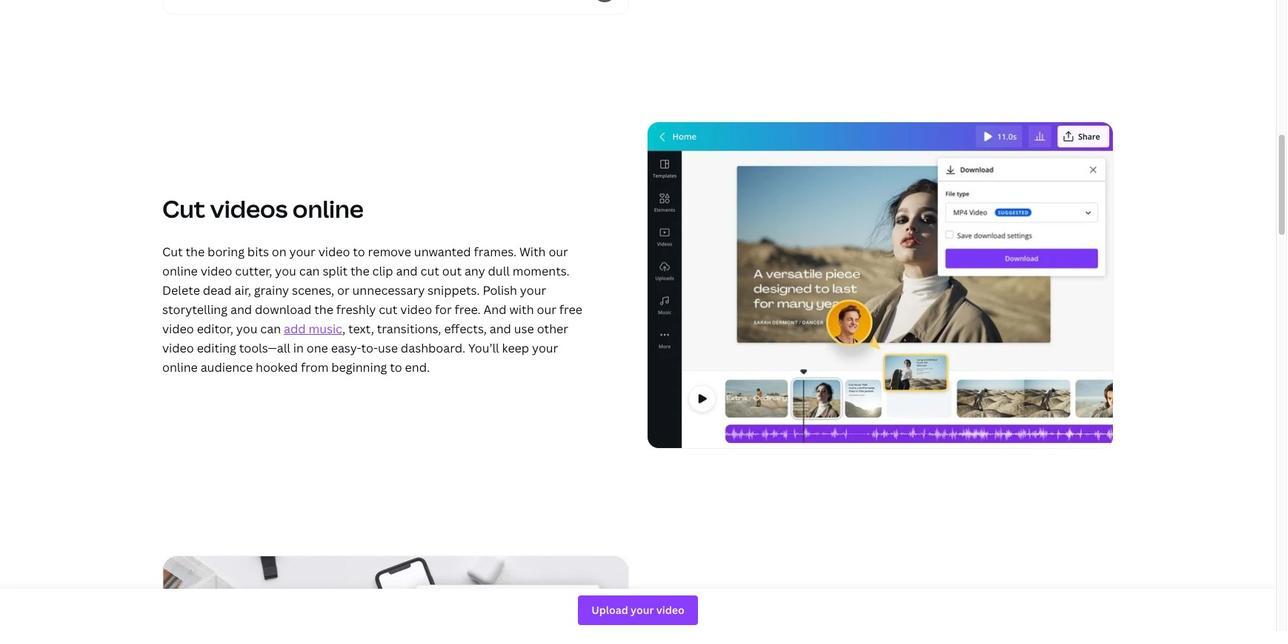 Task type: describe. For each thing, give the bounding box(es) containing it.
other
[[537, 321, 569, 338]]

editor,
[[197, 321, 234, 338]]

video inside , text, transitions, effects, and use other video editing tools—all in one easy-to-use dashboard. you'll keep your online audience hooked from beginning to end.
[[162, 341, 194, 357]]

clip
[[373, 263, 393, 280]]

with
[[520, 244, 546, 260]]

audience
[[201, 360, 253, 376]]

easy-
[[331, 341, 361, 357]]

0 vertical spatial online
[[293, 193, 364, 225]]

scenes,
[[292, 283, 334, 299]]

grainy
[[254, 283, 289, 299]]

end.
[[405, 360, 430, 376]]

effects,
[[444, 321, 487, 338]]

1 horizontal spatial cut
[[421, 263, 440, 280]]

0 horizontal spatial you
[[236, 321, 258, 338]]

videos
[[210, 193, 288, 225]]

cut for cut videos online
[[162, 193, 205, 225]]

unnecessary
[[353, 283, 425, 299]]

with
[[510, 302, 534, 318]]

2 horizontal spatial the
[[351, 263, 370, 280]]

one
[[307, 341, 328, 357]]

to inside cut the boring bits on your video to remove unwanted frames. with our online video cutter, you can split the clip and cut out any dull moments. delete dead air, grainy scenes, or unnecessary snippets. polish your storytelling and download the freshly cut video for free. and with our free video editor, you can
[[353, 244, 365, 260]]

hooked
[[256, 360, 298, 376]]

video up dead
[[201, 263, 232, 280]]

video up the split on the top of page
[[319, 244, 350, 260]]

cut videos online
[[162, 193, 364, 225]]

0 vertical spatial and
[[396, 263, 418, 280]]

0 horizontal spatial can
[[260, 321, 281, 338]]

editing
[[197, 341, 236, 357]]

1 vertical spatial use
[[378, 341, 398, 357]]

1 horizontal spatial use
[[514, 321, 534, 338]]

tools—all
[[239, 341, 291, 357]]

air,
[[235, 283, 251, 299]]

cutter,
[[235, 263, 272, 280]]

0 vertical spatial you
[[275, 263, 296, 280]]

0 horizontal spatial the
[[186, 244, 205, 260]]

polish
[[483, 283, 517, 299]]

keep
[[502, 341, 529, 357]]

and inside , text, transitions, effects, and use other video editing tools—all in one easy-to-use dashboard. you'll keep your online audience hooked from beginning to end.
[[490, 321, 511, 338]]

dashboard.
[[401, 341, 466, 357]]

bits
[[248, 244, 269, 260]]

1 horizontal spatial can
[[299, 263, 320, 280]]

music
[[309, 321, 343, 338]]

delete
[[162, 283, 200, 299]]

unwanted
[[414, 244, 471, 260]]

you'll
[[469, 341, 499, 357]]



Task type: locate. For each thing, give the bounding box(es) containing it.
to
[[353, 244, 365, 260], [390, 360, 402, 376]]

2 cut from the top
[[162, 244, 183, 260]]

1 vertical spatial cut
[[379, 302, 398, 318]]

split
[[323, 263, 348, 280]]

can up tools—all
[[260, 321, 281, 338]]

your right 'on'
[[290, 244, 316, 260]]

online inside cut the boring bits on your video to remove unwanted frames. with our online video cutter, you can split the clip and cut out any dull moments. delete dead air, grainy scenes, or unnecessary snippets. polish your storytelling and download the freshly cut video for free. and with our free video editor, you can
[[162, 263, 198, 280]]

2 horizontal spatial and
[[490, 321, 511, 338]]

transitions,
[[377, 321, 442, 338]]

and
[[396, 263, 418, 280], [230, 302, 252, 318], [490, 321, 511, 338]]

to inside , text, transitions, effects, and use other video editing tools—all in one easy-to-use dashboard. you'll keep your online audience hooked from beginning to end.
[[390, 360, 402, 376]]

2 vertical spatial online
[[162, 360, 198, 376]]

to-
[[361, 341, 378, 357]]

you up tools—all
[[236, 321, 258, 338]]

1 vertical spatial online
[[162, 263, 198, 280]]

in
[[293, 341, 304, 357]]

from
[[301, 360, 329, 376]]

online up delete
[[162, 263, 198, 280]]

0 vertical spatial can
[[299, 263, 320, 280]]

and down the air,
[[230, 302, 252, 318]]

1 horizontal spatial you
[[275, 263, 296, 280]]

the left the boring on the left of the page
[[186, 244, 205, 260]]

snippets.
[[428, 283, 480, 299]]

, text, transitions, effects, and use other video editing tools—all in one easy-to-use dashboard. you'll keep your online audience hooked from beginning to end.
[[162, 321, 569, 376]]

you down 'on'
[[275, 263, 296, 280]]

0 vertical spatial to
[[353, 244, 365, 260]]

can
[[299, 263, 320, 280], [260, 321, 281, 338]]

video trimmer feature card 2 image
[[647, 122, 1114, 450]]

frames.
[[474, 244, 517, 260]]

add music
[[284, 321, 343, 338]]

add music link
[[284, 321, 343, 338]]

1 vertical spatial your
[[520, 283, 547, 299]]

use
[[514, 321, 534, 338], [378, 341, 398, 357]]

can up scenes,
[[299, 263, 320, 280]]

0 vertical spatial use
[[514, 321, 534, 338]]

0 vertical spatial cut
[[162, 193, 205, 225]]

free.
[[455, 302, 481, 318]]

cut
[[421, 263, 440, 280], [379, 302, 398, 318]]

0 vertical spatial our
[[549, 244, 569, 260]]

our
[[549, 244, 569, 260], [537, 302, 557, 318]]

your down other
[[532, 341, 558, 357]]

the
[[186, 244, 205, 260], [351, 263, 370, 280], [315, 302, 334, 318]]

for
[[435, 302, 452, 318]]

0 horizontal spatial cut
[[379, 302, 398, 318]]

storytelling
[[162, 302, 228, 318]]

and right clip
[[396, 263, 418, 280]]

cut left out
[[421, 263, 440, 280]]

on
[[272, 244, 287, 260]]

online down editing
[[162, 360, 198, 376]]

or
[[337, 283, 350, 299]]

online up the split on the top of page
[[293, 193, 364, 225]]

0 horizontal spatial to
[[353, 244, 365, 260]]

0 vertical spatial cut
[[421, 263, 440, 280]]

0 horizontal spatial use
[[378, 341, 398, 357]]

2 vertical spatial your
[[532, 341, 558, 357]]

use down with
[[514, 321, 534, 338]]

you
[[275, 263, 296, 280], [236, 321, 258, 338]]

our right with
[[549, 244, 569, 260]]

freshly
[[336, 302, 376, 318]]

cut left videos at the left top of page
[[162, 193, 205, 225]]

1 vertical spatial our
[[537, 302, 557, 318]]

boring
[[208, 244, 245, 260]]

beginning
[[332, 360, 387, 376]]

1 horizontal spatial the
[[315, 302, 334, 318]]

0 vertical spatial your
[[290, 244, 316, 260]]

and
[[484, 302, 507, 318]]

cut inside cut the boring bits on your video to remove unwanted frames. with our online video cutter, you can split the clip and cut out any dull moments. delete dead air, grainy scenes, or unnecessary snippets. polish your storytelling and download the freshly cut video for free. and with our free video editor, you can
[[162, 244, 183, 260]]

to left "end."
[[390, 360, 402, 376]]

out
[[442, 263, 462, 280]]

1 vertical spatial the
[[351, 263, 370, 280]]

2 vertical spatial and
[[490, 321, 511, 338]]

cut down unnecessary
[[379, 302, 398, 318]]

video left editing
[[162, 341, 194, 357]]

1 horizontal spatial and
[[396, 263, 418, 280]]

to left remove
[[353, 244, 365, 260]]

and down and at the left of page
[[490, 321, 511, 338]]

1 vertical spatial can
[[260, 321, 281, 338]]

text,
[[348, 321, 374, 338]]

video up transitions,
[[401, 302, 432, 318]]

download
[[255, 302, 312, 318]]

1 cut from the top
[[162, 193, 205, 225]]

cut
[[162, 193, 205, 225], [162, 244, 183, 260]]

the up music
[[315, 302, 334, 318]]

1 vertical spatial and
[[230, 302, 252, 318]]

your
[[290, 244, 316, 260], [520, 283, 547, 299], [532, 341, 558, 357]]

remove
[[368, 244, 411, 260]]

1 vertical spatial to
[[390, 360, 402, 376]]

cut up delete
[[162, 244, 183, 260]]

1 vertical spatial cut
[[162, 244, 183, 260]]

add
[[284, 321, 306, 338]]

video
[[319, 244, 350, 260], [201, 263, 232, 280], [401, 302, 432, 318], [162, 321, 194, 338], [162, 341, 194, 357]]

0 horizontal spatial and
[[230, 302, 252, 318]]

dull
[[488, 263, 510, 280]]

cut for cut the boring bits on your video to remove unwanted frames. with our online video cutter, you can split the clip and cut out any dull moments. delete dead air, grainy scenes, or unnecessary snippets. polish your storytelling and download the freshly cut video for free. and with our free video editor, you can
[[162, 244, 183, 260]]

moments.
[[513, 263, 570, 280]]

1 vertical spatial you
[[236, 321, 258, 338]]

dead
[[203, 283, 232, 299]]

online inside , text, transitions, effects, and use other video editing tools—all in one easy-to-use dashboard. you'll keep your online audience hooked from beginning to end.
[[162, 360, 198, 376]]

your down 'moments.'
[[520, 283, 547, 299]]

video down storytelling on the left of the page
[[162, 321, 194, 338]]

cut the boring bits on your video to remove unwanted frames. with our online video cutter, you can split the clip and cut out any dull moments. delete dead air, grainy scenes, or unnecessary snippets. polish your storytelling and download the freshly cut video for free. and with our free video editor, you can
[[162, 244, 583, 338]]

,
[[343, 321, 346, 338]]

free
[[560, 302, 583, 318]]

the left clip
[[351, 263, 370, 280]]

0 vertical spatial the
[[186, 244, 205, 260]]

your inside , text, transitions, effects, and use other video editing tools—all in one easy-to-use dashboard. you'll keep your online audience hooked from beginning to end.
[[532, 341, 558, 357]]

use down transitions,
[[378, 341, 398, 357]]

online
[[293, 193, 364, 225], [162, 263, 198, 280], [162, 360, 198, 376]]

1 horizontal spatial to
[[390, 360, 402, 376]]

our up other
[[537, 302, 557, 318]]

any
[[465, 263, 485, 280]]

2 vertical spatial the
[[315, 302, 334, 318]]



Task type: vqa. For each thing, say whether or not it's contained in the screenshot.
right cut
yes



